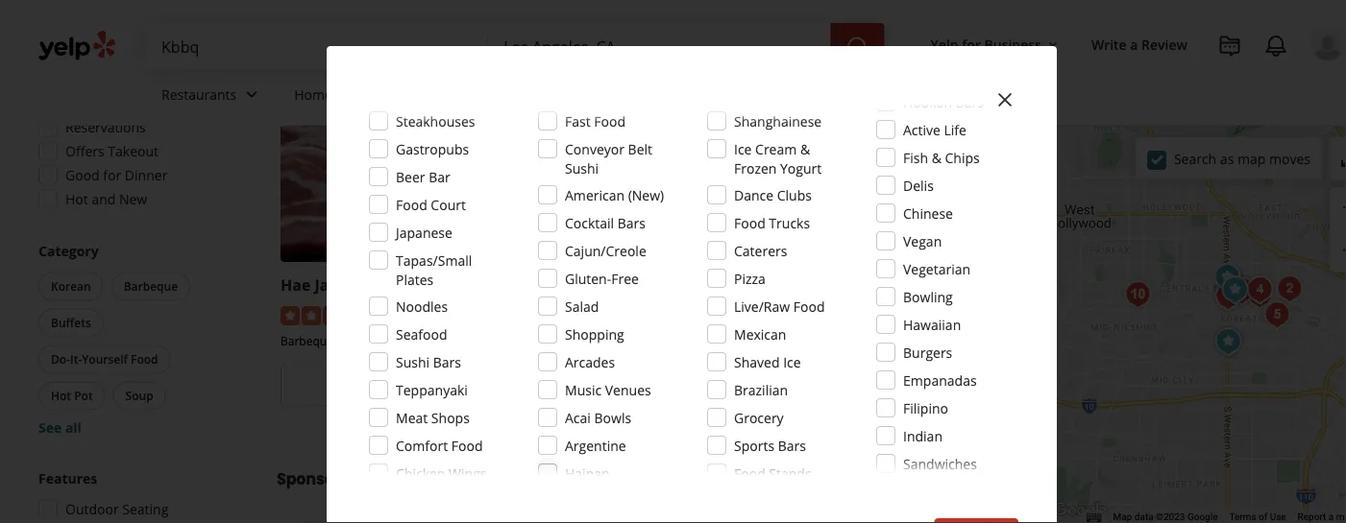 Task type: describe. For each thing, give the bounding box(es) containing it.
argentine
[[565, 437, 626, 455]]

shaved ice
[[734, 353, 801, 371]]

write a review link
[[1084, 27, 1195, 61]]

road to seoul - los angeles link
[[525, 275, 735, 296]]

group containing category
[[35, 242, 238, 438]]

salad
[[565, 297, 599, 316]]

map
[[1238, 150, 1266, 168]]

hookah
[[903, 93, 952, 111]]

soup
[[126, 389, 153, 405]]

group containing suggested
[[33, 39, 238, 215]]

report a ma link
[[1298, 512, 1346, 523]]

cocktail
[[565, 214, 614, 232]]

keyboard shortcuts image
[[1086, 514, 1102, 523]]

american (new)
[[565, 186, 664, 204]]

services
[[336, 85, 387, 103]]

until midnight for chon
[[371, 408, 459, 426]]

live/raw food
[[734, 297, 825, 316]]

ahgassi gopchang image
[[1223, 272, 1261, 310]]

4:25
[[136, 71, 162, 89]]

fish
[[903, 148, 928, 167]]

barbeque, for songhak
[[770, 334, 826, 350]]

korean inside korean 'button'
[[51, 279, 91, 295]]

gangnam station korean bbq image
[[1209, 278, 1248, 316]]

midnight for songhak korean bbq
[[892, 408, 948, 426]]

yogurt
[[780, 159, 822, 177]]

order
[[600, 376, 643, 397]]

free
[[611, 270, 639, 288]]

bars for hookah bars
[[956, 93, 984, 111]]

chinese
[[903, 204, 953, 222]]

4.6 star rating image
[[770, 307, 874, 326]]

see all
[[38, 419, 82, 438]]

use
[[1270, 512, 1286, 523]]

shops
[[431, 409, 470, 427]]

features
[[38, 470, 97, 489]]

-
[[636, 275, 641, 296]]

fast food
[[565, 112, 626, 130]]

reservations
[[65, 119, 146, 137]]

chicken wings
[[396, 465, 487, 483]]

vegan
[[903, 232, 942, 250]]

buffets button
[[38, 309, 104, 338]]

barbeque, korean for korean
[[770, 334, 867, 350]]

3.9 star rating image
[[525, 307, 629, 326]]

view business link for bbq
[[770, 365, 1000, 407]]

gastropubs
[[396, 140, 469, 158]]

hot pot
[[51, 389, 93, 405]]

do-
[[51, 352, 70, 368]]

road to seoul - los angeles
[[525, 275, 735, 296]]

suggested
[[38, 40, 107, 58]]

ice inside ice cream & frozen yogurt
[[734, 140, 752, 158]]

vegetarian
[[903, 260, 971, 278]]

search image
[[846, 36, 869, 59]]

review
[[1142, 35, 1188, 53]]

sushi inside the 'conveyor belt sushi'
[[565, 159, 599, 177]]

zoom out image
[[1340, 239, 1346, 262]]

court
[[431, 196, 466, 214]]

food up conveyor
[[594, 112, 626, 130]]

1 vertical spatial pm
[[684, 408, 705, 426]]

view for korean
[[832, 376, 868, 397]]

2 reviews) from the left
[[693, 306, 744, 324]]

shopping
[[565, 325, 624, 344]]

hot and new
[[65, 191, 147, 209]]

conveyor
[[565, 140, 625, 158]]

(4.1k reviews)
[[659, 306, 744, 324]]

road
[[525, 275, 564, 296]]

american
[[565, 186, 625, 204]]

jjukku jjukku bbq image
[[1241, 276, 1279, 314]]

frozen
[[734, 159, 777, 177]]

offers
[[65, 143, 104, 161]]

until for songhak korean bbq
[[861, 408, 889, 426]]

until for hae jang chon
[[371, 408, 399, 426]]

barbeque, for road
[[525, 334, 581, 350]]

midnight for hae jang chon
[[403, 408, 459, 426]]

music venues
[[565, 381, 651, 399]]

as
[[1220, 150, 1234, 168]]

sponsored results
[[277, 469, 419, 491]]

do-it-yourself food button
[[38, 346, 171, 375]]

filipino
[[903, 399, 949, 418]]

active life
[[903, 121, 967, 139]]

acai bowls
[[565, 409, 631, 427]]

0 horizontal spatial pm
[[166, 71, 186, 89]]

hainan
[[565, 465, 610, 483]]

comfort
[[396, 437, 448, 455]]

songhak korean bbq image
[[1208, 259, 1247, 297]]

food inside button
[[131, 352, 158, 368]]

seafood
[[396, 325, 447, 344]]

chicken
[[396, 465, 445, 483]]

bowling
[[903, 288, 953, 306]]

(new)
[[628, 186, 664, 204]]

fast
[[565, 112, 591, 130]]

songhak korean bbq
[[770, 275, 934, 296]]

11:30
[[647, 408, 681, 426]]

4:25 pm
[[136, 71, 186, 89]]

& inside ice cream & frozen yogurt
[[800, 140, 810, 158]]

google image
[[1049, 499, 1112, 524]]

open
[[575, 408, 611, 426]]

hae jang chon link
[[281, 275, 391, 296]]

reviews) for hae jang chon
[[448, 306, 500, 324]]

baekjeong - los angeles image
[[1241, 271, 1279, 309]]

takeout
[[108, 143, 159, 161]]

pizza
[[734, 270, 766, 288]]

outdoor seating
[[65, 501, 169, 519]]

outdoor
[[65, 501, 119, 519]]

projects image
[[1219, 35, 1242, 58]]

a for write
[[1130, 35, 1138, 53]]

soowon galbi kbbq restaurant image
[[1258, 296, 1297, 334]]

food court
[[396, 196, 466, 214]]

(5.7k
[[415, 306, 445, 324]]

map region
[[1005, 0, 1346, 524]]



Task type: vqa. For each thing, say whether or not it's contained in the screenshot.
right reviews)
yes



Task type: locate. For each thing, give the bounding box(es) containing it.
genwa korean bbq mid wilshire image
[[1119, 276, 1157, 314]]

view business link up 'meat'
[[281, 365, 510, 407]]

angeles
[[675, 275, 735, 296]]

0 horizontal spatial view
[[342, 376, 378, 397]]

korean up 4.6
[[841, 275, 897, 296]]

1 view business from the left
[[342, 376, 448, 397]]

ice up frozen
[[734, 140, 752, 158]]

business
[[985, 35, 1042, 53], [382, 376, 448, 397], [872, 376, 938, 397]]

life
[[944, 121, 967, 139]]

hanu korean bbq image
[[1271, 270, 1309, 308]]

gangnam station korean bbq image
[[1209, 278, 1248, 316]]

0 horizontal spatial reviews)
[[448, 306, 500, 324]]

korean down 4.1 star rating image
[[339, 334, 378, 350]]

1 vertical spatial sushi
[[396, 353, 430, 371]]

acai
[[565, 409, 591, 427]]

gluten-free
[[565, 270, 639, 288]]

prime k bbq image
[[1209, 260, 1248, 299]]

food
[[594, 112, 626, 130], [396, 196, 427, 214], [734, 214, 766, 232], [794, 297, 825, 316], [131, 352, 158, 368], [451, 437, 483, 455], [734, 465, 766, 483]]

business for hae jang chon
[[382, 376, 448, 397]]

1 barbeque, korean from the left
[[281, 334, 378, 350]]

korean button
[[38, 273, 103, 302]]

view business link for chon
[[281, 365, 510, 407]]

expand map image
[[1340, 146, 1346, 169]]

1 reviews) from the left
[[448, 306, 500, 324]]

reviews) for songhak korean bbq
[[935, 306, 986, 324]]

0 horizontal spatial sushi
[[396, 353, 430, 371]]

hookah bars
[[903, 93, 984, 111]]

yelp for business button
[[923, 27, 1069, 62]]

0 vertical spatial ice
[[734, 140, 752, 158]]

0 vertical spatial sushi
[[565, 159, 599, 177]]

beer bar
[[396, 168, 450, 186]]

0 horizontal spatial midnight
[[403, 408, 459, 426]]

ice right the shaved
[[783, 353, 801, 371]]

barbeque, down 4.1 star rating image
[[281, 334, 336, 350]]

dialog containing hookah bars
[[0, 0, 1346, 524]]

hae
[[281, 275, 311, 296]]

1 midnight from the left
[[403, 408, 459, 426]]

2 barbeque, from the left
[[525, 334, 581, 350]]

business down sushi bars
[[382, 376, 448, 397]]

1 until from the left
[[371, 408, 399, 426]]

a left ma
[[1329, 512, 1334, 523]]

write
[[1092, 35, 1127, 53]]

delis
[[903, 176, 934, 195]]

music
[[565, 381, 602, 399]]

business for songhak korean bbq
[[872, 376, 938, 397]]

barbeque,
[[281, 334, 336, 350], [525, 334, 581, 350], [770, 334, 826, 350]]

beer
[[396, 168, 425, 186]]

all
[[65, 419, 82, 438]]

1 horizontal spatial until midnight
[[861, 408, 948, 426]]

for for good
[[103, 167, 121, 185]]

midnight up indian
[[892, 408, 948, 426]]

for down "offers takeout"
[[103, 167, 121, 185]]

None search field
[[146, 23, 889, 69]]

clubs
[[777, 186, 812, 204]]

barbeque, down 4.6 star rating image
[[770, 334, 826, 350]]

1 horizontal spatial &
[[932, 148, 942, 167]]

1 horizontal spatial ice
[[783, 353, 801, 371]]

1 vertical spatial hot
[[51, 389, 71, 405]]

search
[[1174, 150, 1217, 168]]

for inside button
[[962, 35, 981, 53]]

king chang - la image
[[1223, 272, 1261, 310]]

a for report
[[1329, 512, 1334, 523]]

do-it-yourself food
[[51, 352, 158, 368]]

terms
[[1230, 512, 1257, 523]]

0 vertical spatial hot
[[65, 191, 88, 209]]

map
[[1113, 512, 1132, 523]]

pm right 4:25 at the top left of page
[[166, 71, 186, 89]]

jang
[[315, 275, 348, 296]]

korean for road to seoul - los angeles
[[584, 334, 623, 350]]

hot
[[65, 191, 88, 209], [51, 389, 71, 405]]

a
[[1130, 35, 1138, 53], [1329, 512, 1334, 523]]

user actions element
[[915, 24, 1346, 142]]

barbeque, for hae
[[281, 334, 336, 350]]

1 vertical spatial a
[[1329, 512, 1334, 523]]

view business link down burgers
[[770, 365, 1000, 407]]

zoom in image
[[1340, 196, 1346, 219]]

pm
[[166, 71, 186, 89], [684, 408, 705, 426]]

1 vertical spatial ice
[[783, 353, 801, 371]]

3 barbeque, korean from the left
[[770, 334, 867, 350]]

good for dinner
[[65, 167, 168, 185]]

1 view business link from the left
[[281, 365, 510, 407]]

for right yelp
[[962, 35, 981, 53]]

group
[[33, 39, 238, 215], [1330, 187, 1346, 272], [35, 242, 238, 438], [33, 470, 238, 524]]

2 until midnight from the left
[[861, 408, 948, 426]]

sushi down seafood
[[396, 353, 430, 371]]

plates
[[396, 271, 434, 289]]

1 horizontal spatial business
[[872, 376, 938, 397]]

soup button
[[113, 382, 166, 411]]

food down beer
[[396, 196, 427, 214]]

view business for bbq
[[832, 376, 938, 397]]

food trucks
[[734, 214, 810, 232]]

4.6
[[882, 306, 901, 324]]

live/raw
[[734, 297, 790, 316]]

reviews) down angeles
[[693, 306, 744, 324]]

los
[[645, 275, 671, 296]]

2 horizontal spatial reviews)
[[935, 306, 986, 324]]

sushi down conveyor
[[565, 159, 599, 177]]

0 horizontal spatial barbeque, korean
[[281, 334, 378, 350]]

category
[[38, 243, 99, 261]]

hae jang chon image
[[1216, 271, 1254, 309]]

1 horizontal spatial midnight
[[892, 408, 948, 426]]

hae jang chon
[[281, 275, 391, 296]]

business categories element
[[146, 69, 1345, 125]]

fish & chips
[[903, 148, 980, 167]]

2 midnight from the left
[[892, 408, 948, 426]]

2 barbeque, korean from the left
[[525, 334, 623, 350]]

notifications image
[[1265, 35, 1288, 58]]

barbeque, korean down the 3.9 star rating image
[[525, 334, 623, 350]]

order now link
[[525, 365, 755, 407]]

1 horizontal spatial for
[[962, 35, 981, 53]]

cream
[[755, 140, 797, 158]]

business up "filipino"
[[872, 376, 938, 397]]

barbeque, korean down 4.1 star rating image
[[281, 334, 378, 350]]

barbeque, korean for jang
[[281, 334, 378, 350]]

bars up life
[[956, 93, 984, 111]]

pot
[[74, 389, 93, 405]]

now
[[647, 376, 680, 397]]

1 vertical spatial for
[[103, 167, 121, 185]]

hot left pot
[[51, 389, 71, 405]]

venues
[[605, 381, 651, 399]]

buffets
[[51, 316, 91, 332]]

bbq
[[901, 275, 934, 296]]

bars down (new)
[[618, 214, 646, 232]]

hae jang chon image
[[1216, 271, 1254, 309]]

good
[[65, 167, 100, 185]]

to
[[568, 275, 586, 296]]

until down venues at the left of the page
[[615, 408, 643, 426]]

restaurants link
[[146, 69, 279, 125]]

reviews) right (5.7k
[[448, 306, 500, 324]]

2 horizontal spatial business
[[985, 35, 1042, 53]]

gluten-
[[565, 270, 611, 288]]

0 horizontal spatial until midnight
[[371, 408, 459, 426]]

barbeque, down the 3.9 star rating image
[[525, 334, 581, 350]]

hot for hot pot
[[51, 389, 71, 405]]

0 vertical spatial pm
[[166, 71, 186, 89]]

view business up "filipino"
[[832, 376, 938, 397]]

1 view from the left
[[342, 376, 378, 397]]

2 view from the left
[[832, 376, 868, 397]]

2 view business link from the left
[[770, 365, 1000, 407]]

songhak
[[770, 275, 837, 296]]

meat shops
[[396, 409, 470, 427]]

for for yelp
[[962, 35, 981, 53]]

report a ma
[[1298, 512, 1346, 523]]

bars for sushi bars
[[433, 353, 461, 371]]

bars up teppanyaki
[[433, 353, 461, 371]]

4.1 star rating image
[[281, 307, 384, 326]]

korean for hae jang chon
[[339, 334, 378, 350]]

4.1
[[392, 306, 411, 324]]

1 horizontal spatial barbeque,
[[525, 334, 581, 350]]

business left '16 chevron down v2' icon
[[985, 35, 1042, 53]]

data
[[1135, 512, 1154, 523]]

sports
[[734, 437, 775, 455]]

hot inside button
[[51, 389, 71, 405]]

1 horizontal spatial view business
[[832, 376, 938, 397]]

0 horizontal spatial a
[[1130, 35, 1138, 53]]

view down 4.6 star rating image
[[832, 376, 868, 397]]

2 horizontal spatial barbeque,
[[770, 334, 826, 350]]

1 horizontal spatial a
[[1329, 512, 1334, 523]]

bars for sports bars
[[778, 437, 806, 455]]

see all button
[[38, 419, 82, 438]]

reviews) right (397
[[935, 306, 986, 324]]

& right fish
[[932, 148, 942, 167]]

until up comfort
[[371, 408, 399, 426]]

home services link
[[279, 69, 429, 125]]

sports bars
[[734, 437, 806, 455]]

terms of use
[[1230, 512, 1286, 523]]

view left teppanyaki
[[342, 376, 378, 397]]

wings
[[449, 465, 487, 483]]

2 horizontal spatial barbeque, korean
[[770, 334, 867, 350]]

0 horizontal spatial view business link
[[281, 365, 510, 407]]

view business for chon
[[342, 376, 448, 397]]

moves
[[1269, 150, 1311, 168]]

shaved
[[734, 353, 780, 371]]

food down dance
[[734, 214, 766, 232]]

of
[[1259, 512, 1268, 523]]

pm right 11:30
[[684, 408, 705, 426]]

road to seoul - los angeles image
[[1209, 323, 1248, 361], [1209, 323, 1248, 361]]

tapas/small
[[396, 251, 472, 270]]

3 reviews) from the left
[[935, 306, 986, 324]]

2 view business from the left
[[832, 376, 938, 397]]

korean down category
[[51, 279, 91, 295]]

1 horizontal spatial until
[[615, 408, 643, 426]]

hot for hot and new
[[65, 191, 88, 209]]

0 vertical spatial for
[[962, 35, 981, 53]]

food up wings
[[451, 437, 483, 455]]

ice
[[734, 140, 752, 158], [783, 353, 801, 371]]

until left "filipino"
[[861, 408, 889, 426]]

bars for cocktail bars
[[618, 214, 646, 232]]

food down the sports
[[734, 465, 766, 483]]

1 horizontal spatial sushi
[[565, 159, 599, 177]]

belt
[[628, 140, 653, 158]]

group containing features
[[33, 470, 238, 524]]

tapas/small plates
[[396, 251, 472, 289]]

korean for songhak korean bbq
[[829, 334, 867, 350]]

1 horizontal spatial view business link
[[770, 365, 1000, 407]]

brazilian
[[734, 381, 788, 399]]

0 horizontal spatial barbeque,
[[281, 334, 336, 350]]

mexican
[[734, 325, 786, 344]]

1 barbeque, from the left
[[281, 334, 336, 350]]

until midnight for bbq
[[861, 408, 948, 426]]

3 barbeque, from the left
[[770, 334, 826, 350]]

3 until from the left
[[861, 408, 889, 426]]

songhak korean bbq link
[[770, 275, 934, 296]]

&
[[800, 140, 810, 158], [932, 148, 942, 167]]

dialog
[[0, 0, 1346, 524]]

0 horizontal spatial &
[[800, 140, 810, 158]]

bars up the stands
[[778, 437, 806, 455]]

sandwiches
[[903, 455, 977, 473]]

1 horizontal spatial view
[[832, 376, 868, 397]]

korean down 4.6 star rating image
[[829, 334, 867, 350]]

food up soup
[[131, 352, 158, 368]]

0 vertical spatial a
[[1130, 35, 1138, 53]]

midnight down teppanyaki
[[403, 408, 459, 426]]

16 info v2 image
[[423, 472, 439, 488]]

ma
[[1336, 512, 1346, 523]]

ice cream & frozen yogurt
[[734, 140, 822, 177]]

16 chevron down v2 image
[[1045, 37, 1061, 53]]

1 horizontal spatial reviews)
[[693, 306, 744, 324]]

0 horizontal spatial business
[[382, 376, 448, 397]]

0 horizontal spatial until
[[371, 408, 399, 426]]

midnight
[[403, 408, 459, 426], [892, 408, 948, 426]]

1 horizontal spatial barbeque, korean
[[525, 334, 623, 350]]

business inside button
[[985, 35, 1042, 53]]

offers takeout
[[65, 143, 159, 161]]

korean up arcades
[[584, 334, 623, 350]]

view business up 'meat'
[[342, 376, 448, 397]]

seating
[[122, 501, 169, 519]]

1 horizontal spatial pm
[[684, 408, 705, 426]]

0 horizontal spatial ice
[[734, 140, 752, 158]]

2 horizontal spatial until
[[861, 408, 889, 426]]

until midnight up indian
[[861, 408, 948, 426]]

barbeque, korean for to
[[525, 334, 623, 350]]

1 until midnight from the left
[[371, 408, 459, 426]]

map data ©2023 google
[[1113, 512, 1218, 523]]

view business
[[342, 376, 448, 397], [832, 376, 938, 397]]

write a review
[[1092, 35, 1188, 53]]

barbeque, korean down 4.6 star rating image
[[770, 334, 867, 350]]

steakhouses
[[396, 112, 475, 130]]

view for jang
[[342, 376, 378, 397]]

report
[[1298, 512, 1326, 523]]

close image
[[994, 88, 1017, 112]]

24 chevron down v2 image
[[240, 83, 264, 106]]

trucks
[[769, 214, 810, 232]]

until midnight up comfort
[[371, 408, 459, 426]]

a right write
[[1130, 35, 1138, 53]]

2 until from the left
[[615, 408, 643, 426]]

food down songhak at bottom
[[794, 297, 825, 316]]

hot down good
[[65, 191, 88, 209]]

comfort food
[[396, 437, 483, 455]]

0 horizontal spatial view business
[[342, 376, 448, 397]]

0 horizontal spatial for
[[103, 167, 121, 185]]

& up 'yogurt'
[[800, 140, 810, 158]]

view business link
[[281, 365, 510, 407], [770, 365, 1000, 407]]



